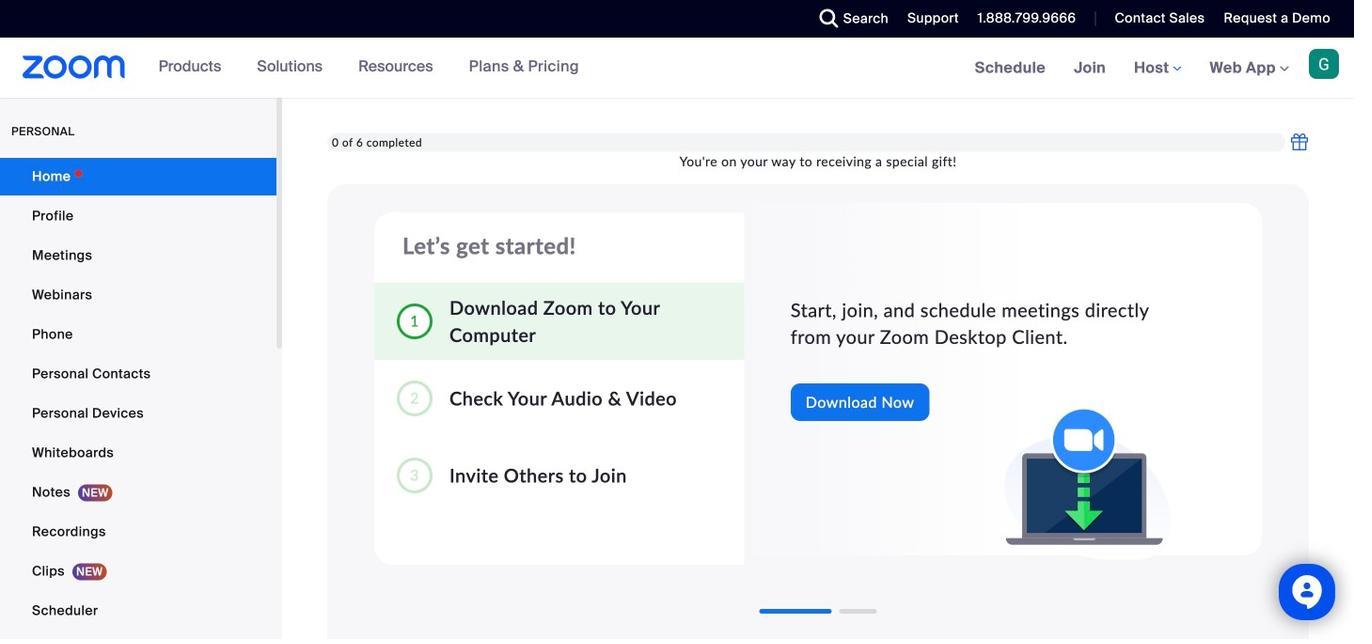 Task type: describe. For each thing, give the bounding box(es) containing it.
personal menu menu
[[0, 158, 277, 640]]

profile picture image
[[1309, 49, 1339, 79]]



Task type: locate. For each thing, give the bounding box(es) containing it.
meetings navigation
[[961, 38, 1354, 99]]

zoom logo image
[[23, 55, 126, 79]]

banner
[[0, 38, 1354, 99]]

product information navigation
[[144, 38, 593, 98]]



Task type: vqa. For each thing, say whether or not it's contained in the screenshot.
Personal Menu menu
yes



